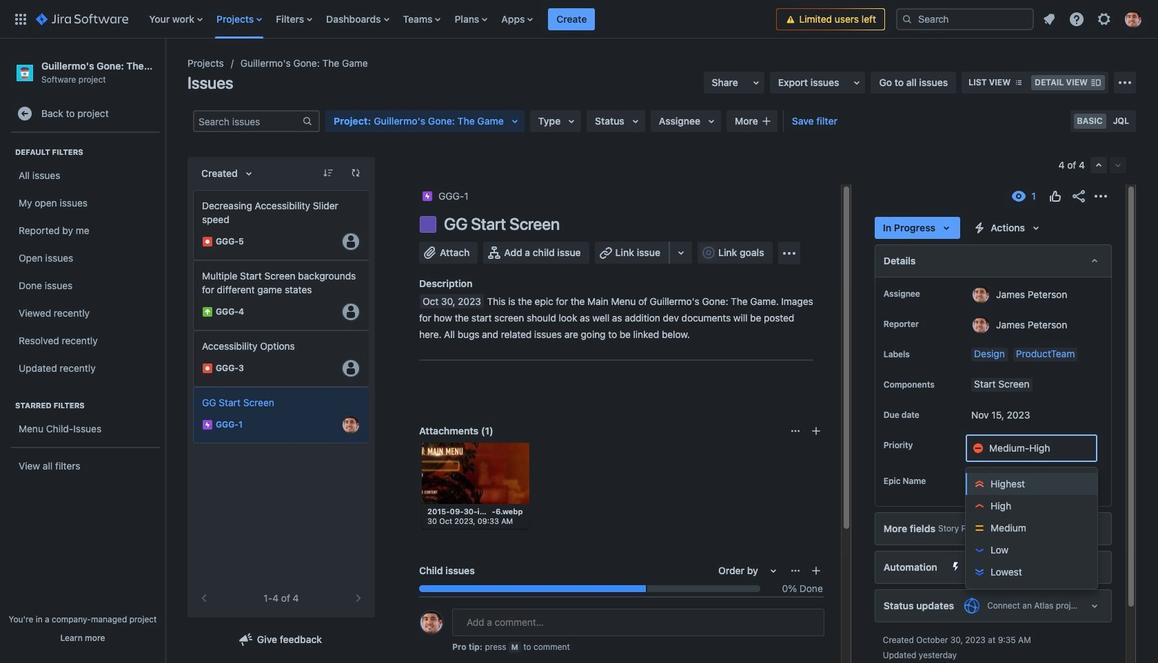 Task type: locate. For each thing, give the bounding box(es) containing it.
Search field
[[896, 8, 1034, 30]]

bug image
[[202, 236, 213, 247]]

1 bug element from the top
[[193, 190, 370, 261]]

appswitcher icon image
[[12, 11, 29, 27]]

labels pin to top. only you can see pinned fields. image
[[913, 350, 924, 361]]

2 bug element from the top
[[193, 331, 370, 387]]

jira software image
[[36, 11, 128, 27], [36, 11, 128, 27]]

issues list box
[[193, 190, 370, 444]]

starred filters group
[[7, 387, 161, 448]]

add app image
[[781, 245, 797, 262]]

improvement element
[[193, 261, 370, 331]]

group
[[1091, 157, 1126, 174]]

1 heading from the top
[[11, 147, 160, 158]]

0 vertical spatial heading
[[11, 147, 160, 158]]

bug element
[[193, 190, 370, 261], [193, 331, 370, 387]]

heading
[[11, 147, 160, 158], [11, 401, 160, 412]]

banner
[[0, 0, 1158, 39]]

2 heading from the top
[[11, 401, 160, 412]]

assignee pin to top. only you can see pinned fields. image
[[923, 289, 934, 300]]

epic image
[[422, 191, 433, 202]]

epic element
[[193, 387, 370, 444]]

copy link to issue image
[[466, 190, 477, 201]]

add attachment image
[[811, 426, 822, 437]]

automation element
[[875, 552, 1112, 585]]

actions image
[[1093, 188, 1109, 205]]

attachments menu image
[[790, 426, 801, 437]]

None search field
[[896, 8, 1034, 30]]

0 vertical spatial bug element
[[193, 190, 370, 261]]

import and bulk change issues image
[[1117, 74, 1133, 91]]

help image
[[1069, 11, 1085, 27]]

default filters group
[[7, 133, 161, 387]]

link web pages and more image
[[673, 245, 689, 261]]

heading for the starred filters group at bottom
[[11, 401, 160, 412]]

status updates element
[[875, 590, 1112, 623]]

heading inside the starred filters group
[[11, 401, 160, 412]]

1 vertical spatial heading
[[11, 401, 160, 412]]

search image
[[902, 13, 913, 24]]

due date pin to top. only you can see pinned fields. image
[[922, 410, 933, 421]]

list item
[[548, 0, 595, 38]]

vote options: no one has voted for this issue yet. image
[[1047, 188, 1064, 205]]

1 vertical spatial bug element
[[193, 331, 370, 387]]

list
[[142, 0, 777, 38], [1037, 7, 1150, 31]]

issue type: bug image
[[425, 611, 436, 622]]

addicon image
[[761, 116, 772, 127]]

heading inside default filters group
[[11, 147, 160, 158]]



Task type: describe. For each thing, give the bounding box(es) containing it.
issue actions image
[[790, 566, 801, 577]]

0 horizontal spatial list
[[142, 0, 777, 38]]

create child image
[[811, 566, 822, 577]]

more information about this user image
[[973, 287, 989, 303]]

edit color, purple selected image
[[420, 216, 436, 233]]

heading for default filters group
[[11, 147, 160, 158]]

details element
[[875, 245, 1112, 278]]

improvement image
[[202, 307, 213, 318]]

reporter pin to top. only you can see pinned fields. image
[[922, 319, 933, 330]]

primary element
[[8, 0, 777, 38]]

bug image
[[202, 363, 213, 374]]

more fields element
[[875, 513, 1112, 546]]

order by image
[[240, 165, 257, 182]]

1 horizontal spatial list
[[1037, 7, 1150, 31]]

refresh image
[[350, 168, 361, 179]]

settings image
[[1096, 11, 1113, 27]]

sort descending image
[[323, 168, 334, 179]]

Search issues text field
[[194, 112, 302, 131]]

epic image
[[202, 420, 213, 431]]

notifications image
[[1041, 11, 1058, 27]]

sidebar navigation image
[[150, 55, 181, 83]]

more information about this user image
[[973, 317, 989, 334]]

link goals image
[[700, 245, 717, 261]]

Add a comment… field
[[452, 609, 824, 637]]

your profile and settings image
[[1125, 11, 1142, 27]]



Task type: vqa. For each thing, say whether or not it's contained in the screenshot.
Edit color, purple selected "icon"
yes



